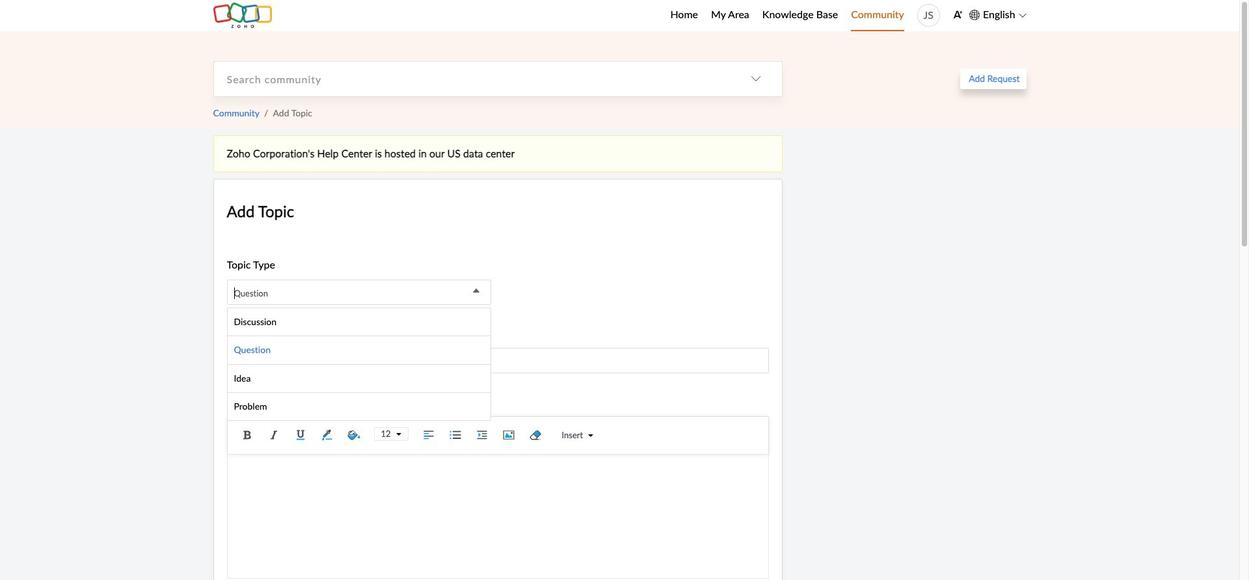 Task type: describe. For each thing, give the bounding box(es) containing it.
1 option from the top
[[227, 308, 491, 337]]

bold (ctrl+b) image
[[237, 425, 257, 445]]

4 option from the top
[[227, 393, 491, 421]]

font color image
[[317, 425, 337, 445]]

choose category element
[[730, 62, 782, 96]]

3 option from the top
[[227, 365, 491, 393]]

underline (ctrl+u) image
[[291, 425, 310, 445]]

Topic Title... field
[[227, 348, 769, 373]]

font size image
[[391, 432, 401, 437]]

user preference element
[[953, 6, 963, 25]]

align image
[[419, 425, 438, 445]]

Question search field
[[227, 281, 491, 306]]

indent image
[[472, 425, 492, 445]]

2 option from the top
[[227, 337, 491, 365]]



Task type: locate. For each thing, give the bounding box(es) containing it.
topic type element
[[227, 280, 491, 306]]

insert options image
[[583, 433, 594, 438]]

clear formatting image
[[525, 425, 545, 445]]

lists image
[[445, 425, 465, 445]]

background color image
[[344, 425, 363, 445]]

choose category image
[[750, 74, 761, 84]]

list box
[[227, 308, 491, 421]]

italic (ctrl+i) image
[[264, 425, 283, 445]]

choose languages element
[[969, 7, 1026, 23]]

user preference image
[[953, 10, 963, 19]]

insert image image
[[499, 425, 518, 445]]

Search community  field
[[214, 62, 730, 96]]

option
[[227, 308, 491, 337], [227, 337, 491, 365], [227, 365, 491, 393], [227, 393, 491, 421]]



Task type: vqa. For each thing, say whether or not it's contained in the screenshot.
bottom heading
no



